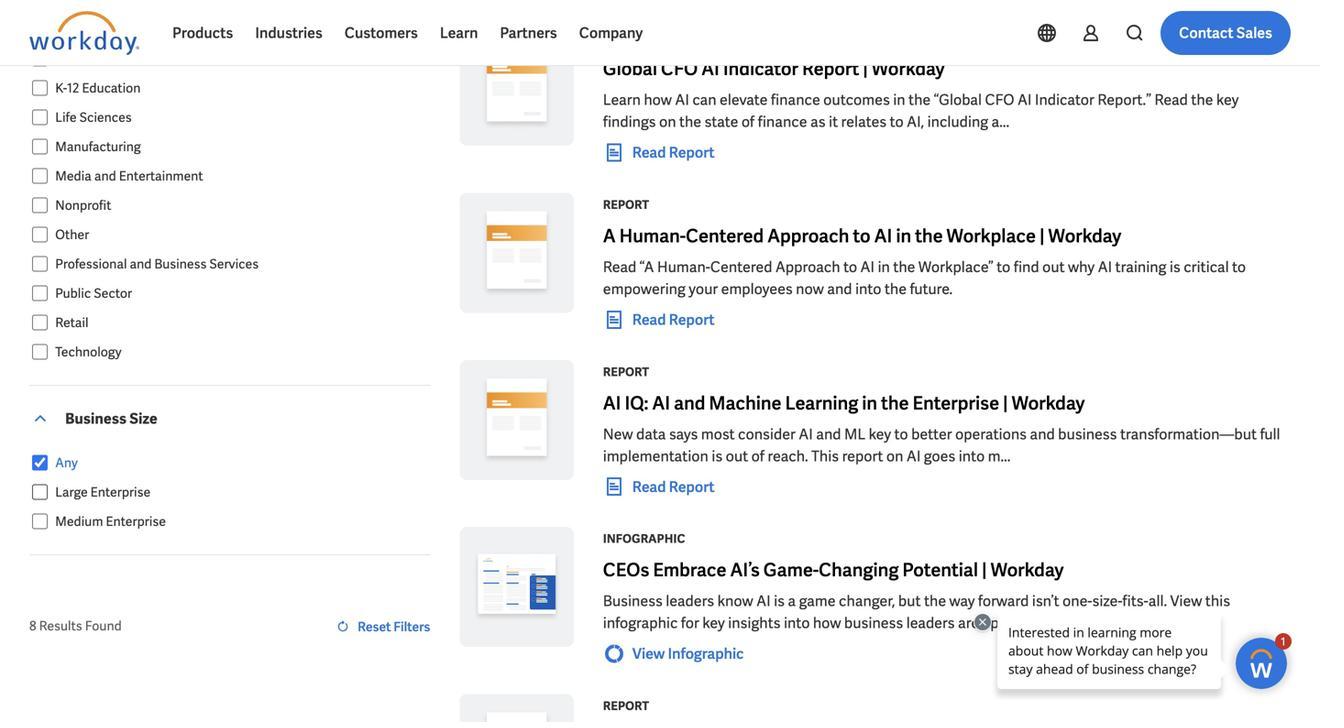 Task type: locate. For each thing, give the bounding box(es) containing it.
report up iq:
[[603, 364, 649, 380]]

0 horizontal spatial business
[[844, 614, 903, 633]]

key
[[1216, 90, 1239, 110], [869, 425, 891, 444], [702, 614, 725, 633]]

enterprise
[[913, 391, 999, 415], [90, 484, 151, 501], [106, 513, 166, 530]]

out right find
[[1042, 258, 1065, 277]]

how up findings
[[644, 90, 672, 110]]

ai,
[[907, 112, 924, 132]]

0 vertical spatial indicator
[[723, 57, 799, 81]]

1 read report link from the top
[[603, 142, 715, 164]]

on inside learn how ai can elevate finance outcomes in the "global cfo ai indicator report." read the key findings on the state of finance as it relates to ai, including a...
[[659, 112, 676, 132]]

ai iq: ai and machine learning in the enterprise | workday
[[603, 391, 1085, 415]]

0 vertical spatial approach
[[767, 224, 849, 248]]

public
[[55, 285, 91, 302]]

report up a
[[603, 197, 649, 213]]

human- up "a
[[619, 224, 686, 248]]

business for business size
[[65, 409, 127, 429]]

read report link for iq:
[[603, 476, 715, 498]]

1 vertical spatial business
[[65, 409, 127, 429]]

training
[[1115, 258, 1167, 277]]

indicator left report."
[[1035, 90, 1094, 110]]

| right workplace
[[1040, 224, 1045, 248]]

life sciences
[[55, 109, 132, 126]]

is inside read "a human-centered approach to ai in the workplace" to find out why ai training is critical to empowering your employees now and into the future.
[[1170, 258, 1181, 277]]

2 vertical spatial read report link
[[603, 476, 715, 498]]

learn left partners dropdown button
[[440, 23, 478, 43]]

None checkbox
[[32, 21, 48, 38], [32, 50, 48, 67], [32, 197, 48, 214], [32, 226, 48, 243], [32, 314, 48, 331], [32, 344, 48, 360], [32, 484, 48, 501], [32, 21, 48, 38], [32, 50, 48, 67], [32, 197, 48, 214], [32, 226, 48, 243], [32, 314, 48, 331], [32, 344, 48, 360], [32, 484, 48, 501]]

ai left iq:
[[603, 391, 621, 415]]

is
[[1170, 258, 1181, 277], [712, 447, 723, 466], [774, 592, 785, 611]]

says
[[669, 425, 698, 444]]

to inside learn how ai can elevate finance outcomes in the "global cfo ai indicator report." read the key findings on the state of finance as it relates to ai, including a...
[[890, 112, 904, 132]]

0 horizontal spatial view
[[632, 645, 665, 664]]

workplace
[[947, 224, 1036, 248]]

0 vertical spatial cfo
[[661, 57, 698, 81]]

2 read report link from the top
[[603, 309, 715, 331]]

1 vertical spatial on
[[886, 447, 903, 466]]

2 horizontal spatial is
[[1170, 258, 1181, 277]]

employees
[[721, 280, 793, 299]]

2 vertical spatial read report
[[632, 477, 715, 497]]

1 vertical spatial read report link
[[603, 309, 715, 331]]

into left m... at the bottom of page
[[959, 447, 985, 466]]

0 horizontal spatial leaders
[[666, 592, 714, 611]]

read down implementation
[[632, 477, 666, 497]]

2 read report from the top
[[632, 310, 715, 329]]

1 vertical spatial how
[[813, 614, 841, 633]]

and inside professional and business services link
[[130, 256, 152, 272]]

enterprise down the "large enterprise" at the left bottom
[[106, 513, 166, 530]]

2 vertical spatial enterprise
[[106, 513, 166, 530]]

and down manufacturing
[[94, 168, 116, 184]]

0 vertical spatial of
[[742, 112, 755, 132]]

finance up 'as'
[[771, 90, 820, 110]]

2 horizontal spatial business
[[603, 592, 663, 611]]

for
[[681, 614, 699, 633]]

read report down implementation
[[632, 477, 715, 497]]

manufacturing
[[55, 138, 141, 155]]

read down empowering
[[632, 310, 666, 329]]

out inside read "a human-centered approach to ai in the workplace" to find out why ai training is critical to empowering your employees now and into the future.
[[1042, 258, 1065, 277]]

read report link down empowering
[[603, 309, 715, 331]]

in inside learn how ai can elevate finance outcomes in the "global cfo ai indicator report." read the key findings on the state of finance as it relates to ai, including a...
[[893, 90, 905, 110]]

read inside learn how ai can elevate finance outcomes in the "global cfo ai indicator report." read the key findings on the state of finance as it relates to ai, including a...
[[1155, 90, 1188, 110]]

company button
[[568, 11, 654, 55]]

0 vertical spatial read report link
[[603, 142, 715, 164]]

1 vertical spatial indicator
[[1035, 90, 1094, 110]]

contact sales
[[1179, 23, 1272, 43]]

0 horizontal spatial on
[[659, 112, 676, 132]]

how down game
[[813, 614, 841, 633]]

0 horizontal spatial how
[[644, 90, 672, 110]]

business left size
[[65, 409, 127, 429]]

1 horizontal spatial learn
[[603, 90, 641, 110]]

business for business leaders know ai is a game changer, but the way forward isn't one-size-fits-all. view this infographic for key insights into how business leaders are app...
[[603, 592, 663, 611]]

1 vertical spatial is
[[712, 447, 723, 466]]

customers button
[[334, 11, 429, 55]]

in up read "a human-centered approach to ai in the workplace" to find out why ai training is critical to empowering your employees now and into the future.
[[896, 224, 911, 248]]

is left critical
[[1170, 258, 1181, 277]]

ai right iq:
[[652, 391, 670, 415]]

1 vertical spatial approach
[[776, 258, 840, 277]]

1 vertical spatial cfo
[[985, 90, 1014, 110]]

it
[[829, 112, 838, 132]]

business leaders know ai is a game changer, but the way forward isn't one-size-fits-all. view this infographic for key insights into how business leaders are app...
[[603, 592, 1230, 633]]

finance left 'as'
[[758, 112, 807, 132]]

media and entertainment
[[55, 168, 203, 184]]

workday up isn't in the bottom right of the page
[[991, 559, 1064, 582]]

way
[[949, 592, 975, 611]]

sector
[[94, 285, 132, 302]]

into down a human-centered approach to ai in the workplace | workday
[[855, 280, 881, 299]]

learn for learn how ai can elevate finance outcomes in the "global cfo ai indicator report." read the key findings on the state of finance as it relates to ai, including a...
[[603, 90, 641, 110]]

1 horizontal spatial into
[[855, 280, 881, 299]]

0 horizontal spatial indicator
[[723, 57, 799, 81]]

3 read report from the top
[[632, 477, 715, 497]]

products
[[172, 23, 233, 43]]

iq:
[[625, 391, 649, 415]]

implementation
[[603, 447, 709, 466]]

2 vertical spatial into
[[784, 614, 810, 633]]

1 vertical spatial of
[[751, 447, 765, 466]]

leaders up for
[[666, 592, 714, 611]]

2 vertical spatial business
[[603, 592, 663, 611]]

1 horizontal spatial business
[[154, 256, 207, 272]]

infographic down for
[[668, 645, 744, 664]]

ml
[[844, 425, 866, 444]]

learn for learn
[[440, 23, 478, 43]]

outcomes
[[823, 90, 890, 110]]

on right report
[[886, 447, 903, 466]]

1 vertical spatial learn
[[603, 90, 641, 110]]

1 vertical spatial leaders
[[906, 614, 955, 633]]

ai right why
[[1098, 258, 1112, 277]]

learn
[[440, 23, 478, 43], [603, 90, 641, 110]]

on
[[659, 112, 676, 132], [886, 447, 903, 466]]

of down 'elevate'
[[742, 112, 755, 132]]

view down infographic on the bottom of page
[[632, 645, 665, 664]]

ai up reach.
[[799, 425, 813, 444]]

how inside business leaders know ai is a game changer, but the way forward isn't one-size-fits-all. view this infographic for key insights into how business leaders are app...
[[813, 614, 841, 633]]

read down findings
[[632, 143, 666, 162]]

read inside read "a human-centered approach to ai in the workplace" to find out why ai training is critical to empowering your employees now and into the future.
[[603, 258, 636, 277]]

business
[[1058, 425, 1117, 444], [844, 614, 903, 633]]

reset filters
[[358, 619, 430, 635]]

the inside business leaders know ai is a game changer, but the way forward isn't one-size-fits-all. view this infographic for key insights into how business leaders are app...
[[924, 592, 946, 611]]

any
[[55, 455, 78, 471]]

enterprise up better
[[913, 391, 999, 415]]

to down a human-centered approach to ai in the workplace | workday
[[843, 258, 857, 277]]

out
[[1042, 258, 1065, 277], [726, 447, 748, 466]]

1 read report from the top
[[632, 143, 715, 162]]

workday
[[872, 57, 945, 81], [1048, 224, 1122, 248], [1012, 391, 1085, 415], [991, 559, 1064, 582]]

to
[[890, 112, 904, 132], [853, 224, 871, 248], [843, 258, 857, 277], [997, 258, 1011, 277], [1232, 258, 1246, 277], [894, 425, 908, 444]]

infographic
[[603, 531, 685, 547], [668, 645, 744, 664]]

and right now
[[827, 280, 852, 299]]

0 vertical spatial centered
[[686, 224, 764, 248]]

retail
[[55, 314, 88, 331]]

read report down findings
[[632, 143, 715, 162]]

approach
[[767, 224, 849, 248], [776, 258, 840, 277]]

to left better
[[894, 425, 908, 444]]

on inside new data says most consider ai and ml key to better operations and business transformation—but full implementation is out of reach. this report on ai goes into m...
[[886, 447, 903, 466]]

0 vertical spatial view
[[1170, 592, 1202, 611]]

business up infographic on the bottom of page
[[603, 592, 663, 611]]

into down a
[[784, 614, 810, 633]]

0 vertical spatial into
[[855, 280, 881, 299]]

1 vertical spatial centered
[[710, 258, 772, 277]]

are
[[958, 614, 979, 633]]

learn inside dropdown button
[[440, 23, 478, 43]]

size-
[[1092, 592, 1123, 611]]

1 vertical spatial view
[[632, 645, 665, 664]]

business size
[[65, 409, 158, 429]]

None checkbox
[[32, 80, 48, 96], [32, 109, 48, 126], [32, 138, 48, 155], [32, 168, 48, 184], [32, 256, 48, 272], [32, 285, 48, 302], [32, 455, 48, 471], [32, 513, 48, 530], [32, 80, 48, 96], [32, 109, 48, 126], [32, 138, 48, 155], [32, 168, 48, 184], [32, 256, 48, 272], [32, 285, 48, 302], [32, 455, 48, 471], [32, 513, 48, 530]]

data
[[636, 425, 666, 444]]

2 horizontal spatial into
[[959, 447, 985, 466]]

cfo up can
[[661, 57, 698, 81]]

1 vertical spatial key
[[869, 425, 891, 444]]

into inside new data says most consider ai and ml key to better operations and business transformation—but full implementation is out of reach. this report on ai goes into m...
[[959, 447, 985, 466]]

report up outcomes
[[802, 57, 859, 81]]

business left services
[[154, 256, 207, 272]]

the down contact
[[1191, 90, 1213, 110]]

1 horizontal spatial business
[[1058, 425, 1117, 444]]

business inside business leaders know ai is a game changer, but the way forward isn't one-size-fits-all. view this infographic for key insights into how business leaders are app...
[[603, 592, 663, 611]]

0 vertical spatial leaders
[[666, 592, 714, 611]]

0 vertical spatial how
[[644, 90, 672, 110]]

learn up findings
[[603, 90, 641, 110]]

reach.
[[768, 447, 808, 466]]

into
[[855, 280, 881, 299], [959, 447, 985, 466], [784, 614, 810, 633]]

and up says at the right bottom of page
[[674, 391, 705, 415]]

business
[[154, 256, 207, 272], [65, 409, 127, 429], [603, 592, 663, 611]]

0 vertical spatial out
[[1042, 258, 1065, 277]]

2 vertical spatial is
[[774, 592, 785, 611]]

to left "ai,"
[[890, 112, 904, 132]]

indicator up 'elevate'
[[723, 57, 799, 81]]

the
[[909, 90, 931, 110], [1191, 90, 1213, 110], [679, 112, 701, 132], [915, 224, 943, 248], [893, 258, 915, 277], [885, 280, 907, 299], [881, 391, 909, 415], [924, 592, 946, 611]]

fits-
[[1123, 592, 1148, 611]]

1 vertical spatial business
[[844, 614, 903, 633]]

ai up insights on the bottom right of the page
[[756, 592, 771, 611]]

contact
[[1179, 23, 1234, 43]]

nonprofit
[[55, 197, 111, 214]]

read report for iq:
[[632, 477, 715, 497]]

0 vertical spatial on
[[659, 112, 676, 132]]

public sector link
[[48, 282, 430, 304]]

1 vertical spatial out
[[726, 447, 748, 466]]

and inside read "a human-centered approach to ai in the workplace" to find out why ai training is critical to empowering your employees now and into the future.
[[827, 280, 852, 299]]

0 horizontal spatial into
[[784, 614, 810, 633]]

1 horizontal spatial indicator
[[1035, 90, 1094, 110]]

1 horizontal spatial key
[[869, 425, 891, 444]]

global cfo ai indicator report | workday
[[603, 57, 945, 81]]

0 vertical spatial infographic
[[603, 531, 685, 547]]

is down most
[[712, 447, 723, 466]]

technology
[[55, 344, 122, 360]]

new
[[603, 425, 633, 444]]

0 horizontal spatial learn
[[440, 23, 478, 43]]

0 vertical spatial enterprise
[[913, 391, 999, 415]]

1 horizontal spatial on
[[886, 447, 903, 466]]

out down most
[[726, 447, 748, 466]]

1 vertical spatial human-
[[657, 258, 710, 277]]

human- up "your"
[[657, 258, 710, 277]]

is left a
[[774, 592, 785, 611]]

and inside the media and entertainment link
[[94, 168, 116, 184]]

0 horizontal spatial is
[[712, 447, 723, 466]]

key down contact sales
[[1216, 90, 1239, 110]]

enterprise for large enterprise
[[90, 484, 151, 501]]

the right but
[[924, 592, 946, 611]]

0 vertical spatial business
[[154, 256, 207, 272]]

in right outcomes
[[893, 90, 905, 110]]

0 vertical spatial learn
[[440, 23, 478, 43]]

centered up employees
[[710, 258, 772, 277]]

read
[[1155, 90, 1188, 110], [632, 143, 666, 162], [603, 258, 636, 277], [632, 310, 666, 329], [632, 477, 666, 497]]

key right ml
[[869, 425, 891, 444]]

leaders down but
[[906, 614, 955, 633]]

key right for
[[702, 614, 725, 633]]

read for global cfo ai indicator report | workday
[[632, 143, 666, 162]]

1 horizontal spatial leaders
[[906, 614, 955, 633]]

the up workplace"
[[915, 224, 943, 248]]

life sciences link
[[48, 106, 430, 128]]

changing
[[819, 559, 899, 582]]

read report link down implementation
[[603, 476, 715, 498]]

professional and business services link
[[48, 253, 430, 275]]

centered up "your"
[[686, 224, 764, 248]]

1 horizontal spatial out
[[1042, 258, 1065, 277]]

0 vertical spatial read report
[[632, 143, 715, 162]]

and up this
[[816, 425, 841, 444]]

this
[[811, 447, 839, 466]]

2 vertical spatial key
[[702, 614, 725, 633]]

professional
[[55, 256, 127, 272]]

indicator
[[723, 57, 799, 81], [1035, 90, 1094, 110]]

centered
[[686, 224, 764, 248], [710, 258, 772, 277]]

1 horizontal spatial view
[[1170, 592, 1202, 611]]

in inside read "a human-centered approach to ai in the workplace" to find out why ai training is critical to empowering your employees now and into the future.
[[878, 258, 890, 277]]

read report down empowering
[[632, 310, 715, 329]]

other link
[[48, 224, 430, 246]]

of
[[742, 112, 755, 132], [751, 447, 765, 466]]

1 vertical spatial into
[[959, 447, 985, 466]]

1 vertical spatial read report
[[632, 310, 715, 329]]

large
[[55, 484, 88, 501]]

cfo up the a...
[[985, 90, 1014, 110]]

learn inside learn how ai can elevate finance outcomes in the "global cfo ai indicator report." read the key findings on the state of finance as it relates to ai, including a...
[[603, 90, 641, 110]]

media
[[55, 168, 92, 184]]

and up sector at the top left of page
[[130, 256, 152, 272]]

3 read report link from the top
[[603, 476, 715, 498]]

0 horizontal spatial out
[[726, 447, 748, 466]]

0 vertical spatial key
[[1216, 90, 1239, 110]]

1 vertical spatial enterprise
[[90, 484, 151, 501]]

to left find
[[997, 258, 1011, 277]]

0 vertical spatial business
[[1058, 425, 1117, 444]]

in up ml
[[862, 391, 877, 415]]

2 horizontal spatial key
[[1216, 90, 1239, 110]]

enterprise up medium enterprise
[[90, 484, 151, 501]]

to up read "a human-centered approach to ai in the workplace" to find out why ai training is critical to empowering your employees now and into the future.
[[853, 224, 871, 248]]

nonprofit link
[[48, 194, 430, 216]]

read left "a
[[603, 258, 636, 277]]

read report link down findings
[[603, 142, 715, 164]]

enterprise for medium enterprise
[[106, 513, 166, 530]]

| up operations
[[1003, 391, 1008, 415]]

ai left goes
[[907, 447, 921, 466]]

hospitality link
[[48, 18, 430, 40]]

0 horizontal spatial business
[[65, 409, 127, 429]]

infographic up ceos
[[603, 531, 685, 547]]

this
[[1205, 592, 1230, 611]]

on right findings
[[659, 112, 676, 132]]

1 horizontal spatial cfo
[[985, 90, 1014, 110]]

human- inside read "a human-centered approach to ai in the workplace" to find out why ai training is critical to empowering your employees now and into the future.
[[657, 258, 710, 277]]

0 vertical spatial is
[[1170, 258, 1181, 277]]

of down the 'consider'
[[751, 447, 765, 466]]

ai right "global
[[1018, 90, 1032, 110]]

1 horizontal spatial how
[[813, 614, 841, 633]]

in down a human-centered approach to ai in the workplace | workday
[[878, 258, 890, 277]]

found
[[85, 618, 122, 634]]

read right report."
[[1155, 90, 1188, 110]]

in
[[893, 90, 905, 110], [896, 224, 911, 248], [878, 258, 890, 277], [862, 391, 877, 415]]

1 horizontal spatial is
[[774, 592, 785, 611]]

report down view infographic link
[[603, 699, 649, 714]]

report
[[603, 30, 649, 45], [802, 57, 859, 81], [669, 143, 715, 162], [603, 197, 649, 213], [669, 310, 715, 329], [603, 364, 649, 380], [669, 477, 715, 497], [603, 699, 649, 714]]

0 horizontal spatial key
[[702, 614, 725, 633]]

view infographic link
[[603, 643, 744, 665]]



Task type: describe. For each thing, give the bounding box(es) containing it.
insights
[[728, 614, 781, 633]]

0 vertical spatial finance
[[771, 90, 820, 110]]

company
[[579, 23, 643, 43]]

services
[[209, 256, 259, 272]]

know
[[717, 592, 753, 611]]

app...
[[982, 614, 1017, 633]]

industries button
[[244, 11, 334, 55]]

other
[[55, 226, 89, 243]]

ai left can
[[675, 90, 689, 110]]

| up outcomes
[[863, 57, 868, 81]]

now
[[796, 280, 824, 299]]

is inside business leaders know ai is a game changer, but the way forward isn't one-size-fits-all. view this infographic for key insights into how business leaders are app...
[[774, 592, 785, 611]]

a
[[603, 224, 616, 248]]

workday up why
[[1048, 224, 1122, 248]]

k-
[[55, 80, 67, 96]]

findings
[[603, 112, 656, 132]]

report up "global"
[[603, 30, 649, 45]]

ai down a human-centered approach to ai in the workplace | workday
[[860, 258, 875, 277]]

elevate
[[720, 90, 768, 110]]

size
[[130, 409, 158, 429]]

future.
[[910, 280, 953, 299]]

global
[[603, 57, 657, 81]]

report down implementation
[[669, 477, 715, 497]]

k-12 education link
[[48, 77, 430, 99]]

goes
[[924, 447, 956, 466]]

key inside business leaders know ai is a game changer, but the way forward isn't one-size-fits-all. view this infographic for key insights into how business leaders are app...
[[702, 614, 725, 633]]

operations
[[955, 425, 1027, 444]]

centered inside read "a human-centered approach to ai in the workplace" to find out why ai training is critical to empowering your employees now and into the future.
[[710, 258, 772, 277]]

medium enterprise
[[55, 513, 166, 530]]

medium
[[55, 513, 103, 530]]

business inside new data says most consider ai and ml key to better operations and business transformation—but full implementation is out of reach. this report on ai goes into m...
[[1058, 425, 1117, 444]]

read report link for cfo
[[603, 142, 715, 164]]

key inside new data says most consider ai and ml key to better operations and business transformation—but full implementation is out of reach. this report on ai goes into m...
[[869, 425, 891, 444]]

state
[[705, 112, 738, 132]]

industries
[[255, 23, 323, 43]]

changer,
[[839, 592, 895, 611]]

is inside new data says most consider ai and ml key to better operations and business transformation—but full implementation is out of reach. this report on ai goes into m...
[[712, 447, 723, 466]]

read for a human-centered approach to ai in the workplace | workday
[[632, 310, 666, 329]]

and right operations
[[1030, 425, 1055, 444]]

medium enterprise link
[[48, 511, 430, 533]]

the up future.
[[893, 258, 915, 277]]

including
[[927, 112, 988, 132]]

learn how ai can elevate finance outcomes in the "global cfo ai indicator report." read the key findings on the state of finance as it relates to ai, including a...
[[603, 90, 1239, 132]]

a...
[[992, 112, 1010, 132]]

into inside read "a human-centered approach to ai in the workplace" to find out why ai training is critical to empowering your employees now and into the future.
[[855, 280, 881, 299]]

transformation—but
[[1120, 425, 1257, 444]]

game
[[799, 592, 836, 611]]

key inside learn how ai can elevate finance outcomes in the "global cfo ai indicator report." read the key findings on the state of finance as it relates to ai, including a...
[[1216, 90, 1239, 110]]

the down can
[[679, 112, 701, 132]]

relates
[[841, 112, 887, 132]]

why
[[1068, 258, 1095, 277]]

report down "your"
[[669, 310, 715, 329]]

any link
[[48, 452, 430, 474]]

report."
[[1098, 90, 1151, 110]]

all.
[[1148, 592, 1167, 611]]

a
[[788, 592, 796, 611]]

filters
[[394, 619, 430, 635]]

find
[[1014, 258, 1039, 277]]

contact sales link
[[1161, 11, 1291, 55]]

report
[[842, 447, 883, 466]]

ai up can
[[701, 57, 720, 81]]

approach inside read "a human-centered approach to ai in the workplace" to find out why ai training is critical to empowering your employees now and into the future.
[[776, 258, 840, 277]]

view inside business leaders know ai is a game changer, but the way forward isn't one-size-fits-all. view this infographic for key insights into how business leaders are app...
[[1170, 592, 1202, 611]]

reset
[[358, 619, 391, 635]]

0 vertical spatial human-
[[619, 224, 686, 248]]

ai up read "a human-centered approach to ai in the workplace" to find out why ai training is critical to empowering your employees now and into the future.
[[874, 224, 892, 248]]

the left future.
[[885, 280, 907, 299]]

education
[[82, 80, 141, 96]]

to right critical
[[1232, 258, 1246, 277]]

hospitality
[[55, 21, 118, 38]]

ai's
[[730, 559, 760, 582]]

one-
[[1063, 592, 1092, 611]]

| up 'forward'
[[982, 559, 987, 582]]

technology link
[[48, 341, 430, 363]]

12
[[67, 80, 79, 96]]

"global
[[934, 90, 982, 110]]

customers
[[345, 23, 418, 43]]

read "a human-centered approach to ai in the workplace" to find out why ai training is critical to empowering your employees now and into the future.
[[603, 258, 1246, 299]]

potential
[[902, 559, 978, 582]]

large enterprise link
[[48, 481, 430, 503]]

workday up learn how ai can elevate finance outcomes in the "global cfo ai indicator report." read the key findings on the state of finance as it relates to ai, including a...
[[872, 57, 945, 81]]

of inside new data says most consider ai and ml key to better operations and business transformation—but full implementation is out of reach. this report on ai goes into m...
[[751, 447, 765, 466]]

1 vertical spatial finance
[[758, 112, 807, 132]]

results
[[39, 618, 82, 634]]

professional and business services
[[55, 256, 259, 272]]

into inside business leaders know ai is a game changer, but the way forward isn't one-size-fits-all. view this infographic for key insights into how business leaders are app...
[[784, 614, 810, 633]]

1 vertical spatial infographic
[[668, 645, 744, 664]]

workday up operations
[[1012, 391, 1085, 415]]

media and entertainment link
[[48, 165, 430, 187]]

partners button
[[489, 11, 568, 55]]

read report for human-
[[632, 310, 715, 329]]

game-
[[763, 559, 819, 582]]

read report for cfo
[[632, 143, 715, 162]]

products button
[[161, 11, 244, 55]]

read for ai iq: ai and machine learning in the enterprise | workday
[[632, 477, 666, 497]]

k-12 education
[[55, 80, 141, 96]]

cfo inside learn how ai can elevate finance outcomes in the "global cfo ai indicator report." read the key findings on the state of finance as it relates to ai, including a...
[[985, 90, 1014, 110]]

read report link for human-
[[603, 309, 715, 331]]

manufacturing link
[[48, 136, 430, 158]]

how inside learn how ai can elevate finance outcomes in the "global cfo ai indicator report." read the key findings on the state of finance as it relates to ai, including a...
[[644, 90, 672, 110]]

indicator inside learn how ai can elevate finance outcomes in the "global cfo ai indicator report." read the key findings on the state of finance as it relates to ai, including a...
[[1035, 90, 1094, 110]]

learning
[[785, 391, 858, 415]]

the up report
[[881, 391, 909, 415]]

report down state
[[669, 143, 715, 162]]

the up "ai,"
[[909, 90, 931, 110]]

retail link
[[48, 312, 430, 334]]

learn button
[[429, 11, 489, 55]]

partners
[[500, 23, 557, 43]]

out inside new data says most consider ai and ml key to better operations and business transformation—but full implementation is out of reach. this report on ai goes into m...
[[726, 447, 748, 466]]

insurance
[[55, 50, 113, 67]]

business inside business leaders know ai is a game changer, but the way forward isn't one-size-fits-all. view this infographic for key insights into how business leaders are app...
[[844, 614, 903, 633]]

8 results found
[[29, 618, 122, 634]]

ai inside business leaders know ai is a game changer, but the way forward isn't one-size-fits-all. view this infographic for key insights into how business leaders are app...
[[756, 592, 771, 611]]

8
[[29, 618, 36, 634]]

sales
[[1236, 23, 1272, 43]]

insurance link
[[48, 48, 430, 70]]

to inside new data says most consider ai and ml key to better operations and business transformation—but full implementation is out of reach. this report on ai goes into m...
[[894, 425, 908, 444]]

m...
[[988, 447, 1011, 466]]

go to the homepage image
[[29, 11, 139, 55]]

sciences
[[79, 109, 132, 126]]

ceos embrace ai's game-changing potential | workday
[[603, 559, 1064, 582]]

of inside learn how ai can elevate finance outcomes in the "global cfo ai indicator report." read the key findings on the state of finance as it relates to ai, including a...
[[742, 112, 755, 132]]

0 horizontal spatial cfo
[[661, 57, 698, 81]]



Task type: vqa. For each thing, say whether or not it's contained in the screenshot.


